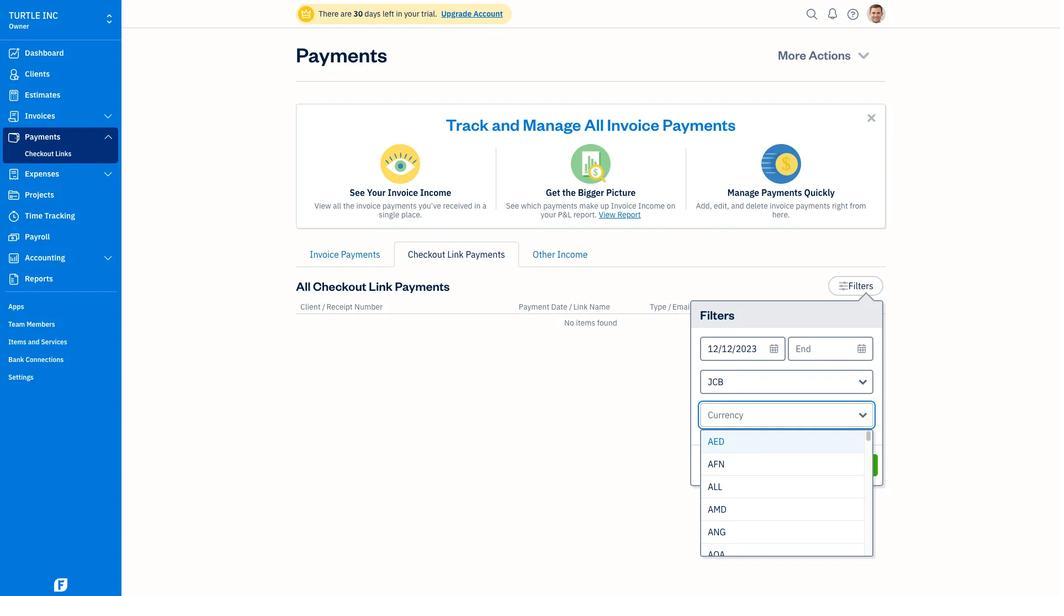 Task type: locate. For each thing, give the bounding box(es) containing it.
0 horizontal spatial filters
[[700, 307, 735, 323]]

payment
[[519, 302, 550, 312]]

and right "edit,"
[[732, 201, 745, 211]]

track and manage all invoice payments
[[446, 114, 736, 135]]

list box containing aed
[[702, 431, 873, 567]]

dashboard
[[25, 48, 64, 58]]

1 vertical spatial manage
[[728, 187, 760, 198]]

checkout links
[[25, 150, 72, 158]]

2 invoice from the left
[[770, 201, 795, 211]]

checkout up the expenses
[[25, 150, 54, 158]]

more actions
[[778, 47, 851, 62]]

list box
[[702, 431, 873, 567]]

/ right client
[[323, 302, 326, 312]]

payments down your
[[383, 201, 417, 211]]

found
[[597, 318, 618, 328]]

checkout up receipt
[[313, 278, 367, 294]]

accounting link
[[3, 249, 118, 268]]

0 vertical spatial chevron large down image
[[103, 133, 113, 141]]

which
[[521, 201, 542, 211]]

1 horizontal spatial payments
[[544, 201, 578, 211]]

single
[[379, 210, 400, 220]]

/ for amount
[[855, 302, 858, 312]]

0 vertical spatial see
[[350, 187, 365, 198]]

links
[[55, 150, 72, 158]]

3 chevron large down image from the top
[[103, 254, 113, 263]]

number
[[355, 302, 383, 312]]

/ for type
[[669, 302, 672, 312]]

filters
[[849, 281, 874, 292], [700, 307, 735, 323]]

close image
[[866, 112, 878, 124]]

in left a
[[475, 201, 481, 211]]

link down 'received'
[[448, 249, 464, 260]]

manage payments quickly image
[[762, 144, 801, 184]]

1 vertical spatial and
[[732, 201, 745, 211]]

1 vertical spatial chevron large down image
[[103, 170, 113, 179]]

accounting
[[25, 253, 65, 263]]

1 payments from the left
[[383, 201, 417, 211]]

view right make
[[599, 210, 616, 220]]

2 vertical spatial chevron large down image
[[103, 254, 113, 263]]

chevron large down image
[[103, 133, 113, 141], [103, 170, 113, 179], [103, 254, 113, 263]]

filters up the amount / status
[[849, 281, 874, 292]]

2 horizontal spatial payments
[[796, 201, 831, 211]]

view left all
[[315, 201, 331, 211]]

time
[[25, 211, 43, 221]]

payment date / link name
[[519, 302, 610, 312]]

1 horizontal spatial manage
[[728, 187, 760, 198]]

2 / from the left
[[570, 302, 573, 312]]

0 horizontal spatial link
[[369, 278, 393, 294]]

0 horizontal spatial your
[[404, 9, 420, 19]]

payments inside see your invoice income view all the invoice payments you've received in a single place.
[[383, 201, 417, 211]]

0 horizontal spatial payments
[[383, 201, 417, 211]]

all up get the bigger picture
[[585, 114, 604, 135]]

1 chevron large down image from the top
[[103, 133, 113, 141]]

payroll link
[[3, 228, 118, 247]]

1 horizontal spatial all
[[585, 114, 604, 135]]

see inside see your invoice income view all the invoice payments you've received in a single place.
[[350, 187, 365, 198]]

aoa option
[[702, 544, 865, 567]]

chevron large down image down payroll link
[[103, 254, 113, 263]]

invoice down your
[[356, 201, 381, 211]]

2 horizontal spatial link
[[574, 302, 588, 312]]

invoice image
[[7, 111, 20, 122]]

chevron large down image down checkout links link
[[103, 170, 113, 179]]

team members link
[[3, 316, 118, 333]]

report image
[[7, 274, 20, 285]]

manage
[[523, 114, 581, 135], [728, 187, 760, 198]]

2 vertical spatial checkout
[[313, 278, 367, 294]]

/ left status
[[855, 302, 858, 312]]

owner
[[9, 22, 29, 30]]

0 vertical spatial your
[[404, 9, 420, 19]]

2 vertical spatial income
[[558, 249, 588, 260]]

0 horizontal spatial checkout
[[25, 150, 54, 158]]

income
[[420, 187, 452, 198], [639, 201, 665, 211], [558, 249, 588, 260]]

checkout inside main element
[[25, 150, 54, 158]]

projects
[[25, 190, 54, 200]]

up
[[601, 201, 609, 211]]

0 vertical spatial the
[[563, 187, 576, 198]]

1 horizontal spatial filters
[[849, 281, 874, 292]]

type / email
[[650, 302, 692, 312]]

chevrondown image
[[856, 47, 872, 62]]

more
[[778, 47, 807, 62]]

payment date button
[[519, 302, 568, 312]]

money image
[[7, 232, 20, 243]]

payments inside main element
[[25, 132, 61, 142]]

aed
[[708, 436, 725, 447]]

1 horizontal spatial invoice
[[770, 201, 795, 211]]

see left your
[[350, 187, 365, 198]]

invoice
[[607, 114, 660, 135], [388, 187, 418, 198], [611, 201, 637, 211], [310, 249, 339, 260]]

in right 'left'
[[396, 9, 403, 19]]

payments down the quickly
[[796, 201, 831, 211]]

see inside see which payments make up invoice income on your p&l report.
[[506, 201, 519, 211]]

afn option
[[702, 454, 865, 476]]

reports link
[[3, 270, 118, 289]]

2 horizontal spatial and
[[732, 201, 745, 211]]

the
[[563, 187, 576, 198], [343, 201, 355, 211]]

ang
[[708, 527, 726, 538]]

/ right date
[[570, 302, 573, 312]]

and inside "link"
[[28, 338, 40, 346]]

3 / from the left
[[669, 302, 672, 312]]

your left p&l
[[541, 210, 556, 220]]

add,
[[696, 201, 712, 211]]

view
[[315, 201, 331, 211], [599, 210, 616, 220]]

turtle
[[9, 10, 40, 21]]

invoice payments link
[[296, 242, 394, 267]]

1 vertical spatial the
[[343, 201, 355, 211]]

0 horizontal spatial all
[[296, 278, 311, 294]]

1 vertical spatial in
[[475, 201, 481, 211]]

0 vertical spatial manage
[[523, 114, 581, 135]]

0 horizontal spatial in
[[396, 9, 403, 19]]

receipt
[[327, 302, 353, 312]]

from
[[850, 201, 867, 211]]

1 vertical spatial see
[[506, 201, 519, 211]]

chevron large down image inside the expenses link
[[103, 170, 113, 179]]

your left trial.
[[404, 9, 420, 19]]

checkout link payments
[[408, 249, 505, 260]]

0 vertical spatial and
[[492, 114, 520, 135]]

1 horizontal spatial see
[[506, 201, 519, 211]]

manage inside manage payments quickly add, edit, and delete invoice payments right from here.
[[728, 187, 760, 198]]

and
[[492, 114, 520, 135], [732, 201, 745, 211], [28, 338, 40, 346]]

settings link
[[3, 369, 118, 386]]

0 vertical spatial filters
[[849, 281, 874, 292]]

your
[[404, 9, 420, 19], [541, 210, 556, 220]]

1 horizontal spatial the
[[563, 187, 576, 198]]

0 horizontal spatial and
[[28, 338, 40, 346]]

currency
[[708, 410, 744, 421]]

invoice right delete
[[770, 201, 795, 211]]

the right get
[[563, 187, 576, 198]]

received
[[443, 201, 473, 211]]

and right items
[[28, 338, 40, 346]]

payments for add,
[[796, 201, 831, 211]]

0 horizontal spatial invoice
[[356, 201, 381, 211]]

crown image
[[301, 8, 312, 20]]

income up you've
[[420, 187, 452, 198]]

payments inside manage payments quickly add, edit, and delete invoice payments right from here.
[[796, 201, 831, 211]]

1 vertical spatial link
[[369, 278, 393, 294]]

and for services
[[28, 338, 40, 346]]

estimate image
[[7, 90, 20, 101]]

quickly
[[805, 187, 835, 198]]

1 horizontal spatial your
[[541, 210, 556, 220]]

1 vertical spatial checkout
[[408, 249, 446, 260]]

2 horizontal spatial income
[[639, 201, 665, 211]]

invoice inside see your invoice income view all the invoice payments you've received in a single place.
[[356, 201, 381, 211]]

0 vertical spatial income
[[420, 187, 452, 198]]

projects link
[[3, 186, 118, 206]]

2 payments from the left
[[544, 201, 578, 211]]

freshbooks image
[[52, 579, 70, 592]]

tracking
[[44, 211, 75, 221]]

all option
[[702, 476, 865, 499]]

clear button
[[700, 455, 787, 477]]

see
[[350, 187, 365, 198], [506, 201, 519, 211]]

see left which at top
[[506, 201, 519, 211]]

checkout link payments link
[[394, 242, 519, 267]]

make
[[580, 201, 599, 211]]

get
[[546, 187, 561, 198]]

3 payments from the left
[[796, 201, 831, 211]]

project image
[[7, 190, 20, 201]]

items and services link
[[3, 334, 118, 350]]

checkout for checkout links
[[25, 150, 54, 158]]

0 horizontal spatial view
[[315, 201, 331, 211]]

/ right type
[[669, 302, 672, 312]]

amd option
[[702, 499, 865, 521]]

all
[[585, 114, 604, 135], [296, 278, 311, 294]]

settings
[[8, 373, 34, 382]]

1 / from the left
[[323, 302, 326, 312]]

no items found
[[565, 318, 618, 328]]

0 horizontal spatial income
[[420, 187, 452, 198]]

edit,
[[714, 201, 730, 211]]

income left on
[[639, 201, 665, 211]]

you've
[[419, 201, 441, 211]]

0 horizontal spatial the
[[343, 201, 355, 211]]

the right all
[[343, 201, 355, 211]]

2 horizontal spatial checkout
[[408, 249, 446, 260]]

chevron large down image inside payments link
[[103, 133, 113, 141]]

checkout down place.
[[408, 249, 446, 260]]

1 horizontal spatial checkout
[[313, 278, 367, 294]]

1 horizontal spatial in
[[475, 201, 481, 211]]

see your invoice income view all the invoice payments you've received in a single place.
[[315, 187, 487, 220]]

chevron large down image down chevron large down image
[[103, 133, 113, 141]]

chevron large down image inside the accounting link
[[103, 254, 113, 263]]

link up "items"
[[574, 302, 588, 312]]

filters right email
[[700, 307, 735, 323]]

0 vertical spatial checkout
[[25, 150, 54, 158]]

2 vertical spatial and
[[28, 338, 40, 346]]

date
[[552, 302, 568, 312]]

0 vertical spatial in
[[396, 9, 403, 19]]

2 chevron large down image from the top
[[103, 170, 113, 179]]

1 vertical spatial income
[[639, 201, 665, 211]]

0 horizontal spatial see
[[350, 187, 365, 198]]

0 vertical spatial link
[[448, 249, 464, 260]]

invoice inside manage payments quickly add, edit, and delete invoice payments right from here.
[[770, 201, 795, 211]]

search image
[[804, 6, 821, 22]]

link up number
[[369, 278, 393, 294]]

filters button
[[829, 276, 884, 296]]

/
[[323, 302, 326, 312], [570, 302, 573, 312], [669, 302, 672, 312], [855, 302, 858, 312]]

1 invoice from the left
[[356, 201, 381, 211]]

payments
[[296, 41, 388, 67], [663, 114, 736, 135], [25, 132, 61, 142], [762, 187, 803, 198], [341, 249, 381, 260], [466, 249, 505, 260], [395, 278, 450, 294]]

more actions button
[[768, 41, 882, 68]]

1 horizontal spatial income
[[558, 249, 588, 260]]

expenses link
[[3, 165, 118, 185]]

payments down get
[[544, 201, 578, 211]]

items and services
[[8, 338, 67, 346]]

payments inside see which payments make up invoice income on your p&l report.
[[544, 201, 578, 211]]

your inside see which payments make up invoice income on your p&l report.
[[541, 210, 556, 220]]

and right track
[[492, 114, 520, 135]]

income inside see your invoice income view all the invoice payments you've received in a single place.
[[420, 187, 452, 198]]

and for manage
[[492, 114, 520, 135]]

4 / from the left
[[855, 302, 858, 312]]

estimates
[[25, 90, 61, 100]]

bank
[[8, 356, 24, 364]]

1 horizontal spatial and
[[492, 114, 520, 135]]

income right 'other' at right
[[558, 249, 588, 260]]

all up client
[[296, 278, 311, 294]]

1 vertical spatial your
[[541, 210, 556, 220]]

1 vertical spatial all
[[296, 278, 311, 294]]



Task type: vqa. For each thing, say whether or not it's contained in the screenshot.
Type's /
yes



Task type: describe. For each thing, give the bounding box(es) containing it.
place.
[[401, 210, 422, 220]]

timer image
[[7, 211, 20, 222]]

Currency field
[[700, 403, 874, 428]]

other
[[533, 249, 555, 260]]

bigger
[[578, 187, 605, 198]]

type
[[650, 302, 667, 312]]

go to help image
[[845, 6, 862, 22]]

report.
[[574, 210, 597, 220]]

main element
[[0, 0, 149, 597]]

checkout for checkout link payments
[[408, 249, 446, 260]]

amd
[[708, 504, 727, 515]]

invoice for your
[[356, 201, 381, 211]]

amount
[[826, 302, 854, 312]]

a
[[483, 201, 487, 211]]

clients
[[25, 69, 50, 79]]

ang option
[[702, 521, 865, 544]]

payments for income
[[383, 201, 417, 211]]

expense image
[[7, 169, 20, 180]]

settings image
[[839, 280, 849, 293]]

aed option
[[702, 431, 865, 454]]

invoice inside see your invoice income view all the invoice payments you've received in a single place.
[[388, 187, 418, 198]]

items
[[576, 318, 596, 328]]

manage payments quickly add, edit, and delete invoice payments right from here.
[[696, 187, 867, 220]]

checkout links link
[[5, 147, 116, 161]]

apps
[[8, 303, 24, 311]]

JCB field
[[700, 370, 874, 394]]

inc
[[43, 10, 58, 21]]

1 horizontal spatial link
[[448, 249, 464, 260]]

turtle inc owner
[[9, 10, 58, 30]]

payments inside "link"
[[341, 249, 381, 260]]

p&l
[[558, 210, 572, 220]]

right
[[833, 201, 848, 211]]

and inside manage payments quickly add, edit, and delete invoice payments right from here.
[[732, 201, 745, 211]]

see your invoice income image
[[381, 144, 421, 184]]

report
[[618, 210, 641, 220]]

expenses
[[25, 169, 59, 179]]

estimates link
[[3, 86, 118, 106]]

chart image
[[7, 253, 20, 264]]

status
[[859, 302, 882, 312]]

client / receipt number
[[301, 302, 383, 312]]

chevron large down image for expenses
[[103, 170, 113, 179]]

members
[[27, 320, 55, 329]]

payment image
[[7, 132, 20, 143]]

dashboard image
[[7, 48, 20, 59]]

payments link
[[3, 128, 118, 147]]

30
[[354, 9, 363, 19]]

aoa
[[708, 550, 726, 561]]

view inside see your invoice income view all the invoice payments you've received in a single place.
[[315, 201, 331, 211]]

see which payments make up invoice income on your p&l report.
[[506, 201, 676, 220]]

items
[[8, 338, 26, 346]]

name
[[590, 302, 610, 312]]

invoices
[[25, 111, 55, 121]]

in inside see your invoice income view all the invoice payments you've received in a single place.
[[475, 201, 481, 211]]

chevron large down image for accounting
[[103, 254, 113, 263]]

actions
[[809, 47, 851, 62]]

jcb
[[708, 377, 724, 388]]

picture
[[607, 187, 636, 198]]

invoice inside "link"
[[310, 249, 339, 260]]

all checkout link payments
[[296, 278, 450, 294]]

trial.
[[422, 9, 437, 19]]

get the bigger picture
[[546, 187, 636, 198]]

0 horizontal spatial manage
[[523, 114, 581, 135]]

team members
[[8, 320, 55, 329]]

amount button
[[826, 302, 854, 312]]

no
[[565, 318, 574, 328]]

chevron large down image for payments
[[103, 133, 113, 141]]

get the bigger picture image
[[571, 144, 611, 184]]

time tracking
[[25, 211, 75, 221]]

email
[[673, 302, 692, 312]]

notifications image
[[824, 3, 842, 25]]

track
[[446, 114, 489, 135]]

payroll
[[25, 232, 50, 242]]

chevron large down image
[[103, 112, 113, 121]]

filters inside dropdown button
[[849, 281, 874, 292]]

team
[[8, 320, 25, 329]]

bank connections
[[8, 356, 64, 364]]

here.
[[773, 210, 790, 220]]

upgrade
[[442, 9, 472, 19]]

1 vertical spatial filters
[[700, 307, 735, 323]]

1 horizontal spatial view
[[599, 210, 616, 220]]

see for which
[[506, 201, 519, 211]]

income inside see which payments make up invoice income on your p&l report.
[[639, 201, 665, 211]]

all
[[333, 201, 341, 211]]

see for your
[[350, 187, 365, 198]]

other income
[[533, 249, 588, 260]]

left
[[383, 9, 394, 19]]

invoice inside see which payments make up invoice income on your p&l report.
[[611, 201, 637, 211]]

are
[[341, 9, 352, 19]]

client image
[[7, 69, 20, 80]]

/ for client
[[323, 302, 326, 312]]

account
[[474, 9, 503, 19]]

payments inside manage payments quickly add, edit, and delete invoice payments right from here.
[[762, 187, 803, 198]]

the inside see your invoice income view all the invoice payments you've received in a single place.
[[343, 201, 355, 211]]

0 vertical spatial all
[[585, 114, 604, 135]]

2 vertical spatial link
[[574, 302, 588, 312]]

clear
[[731, 459, 756, 472]]

apps link
[[3, 298, 118, 315]]

other income link
[[519, 242, 602, 267]]

your
[[367, 187, 386, 198]]

connections
[[26, 356, 64, 364]]

Start date in MM/DD/YYYY format text field
[[700, 337, 786, 361]]

clients link
[[3, 65, 118, 85]]

invoice for payments
[[770, 201, 795, 211]]

there are 30 days left in your trial. upgrade account
[[319, 9, 503, 19]]

invoice payments
[[310, 249, 381, 260]]

services
[[41, 338, 67, 346]]

bank connections link
[[3, 351, 118, 368]]

End date in MM/DD/YYYY format text field
[[788, 337, 874, 361]]

there
[[319, 9, 339, 19]]



